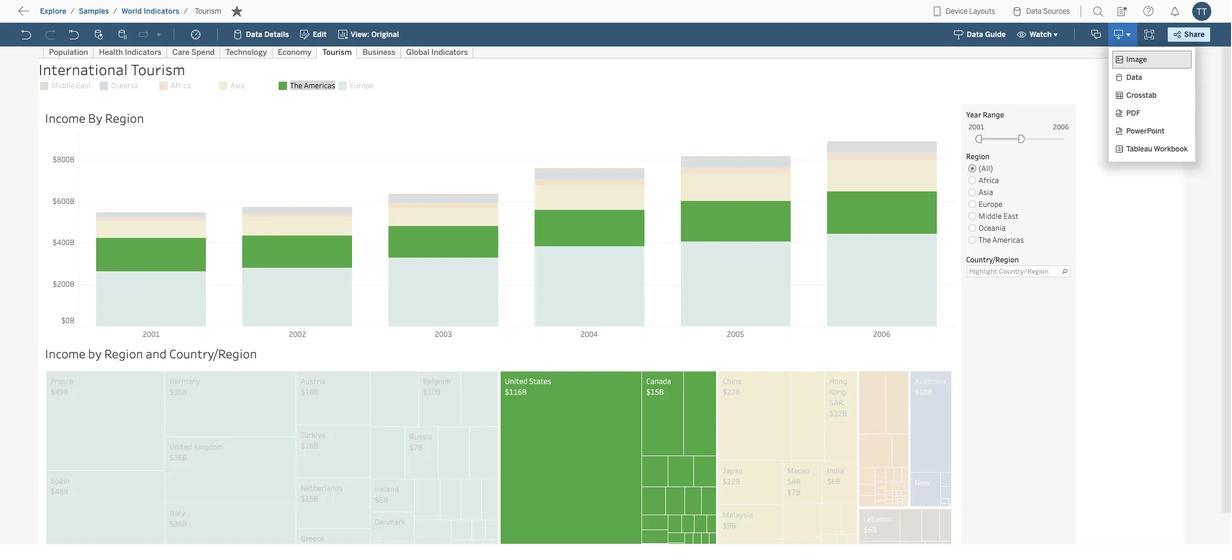 Task type: locate. For each thing, give the bounding box(es) containing it.
0 horizontal spatial /
[[71, 7, 75, 16]]

3 / from the left
[[184, 7, 188, 16]]

1 horizontal spatial /
[[113, 7, 117, 16]]

/ left 'tourism'
[[184, 7, 188, 16]]

tourism element
[[191, 7, 225, 16]]

2 horizontal spatial /
[[184, 7, 188, 16]]

indicators
[[144, 7, 179, 16]]

1 / from the left
[[71, 7, 75, 16]]

explore
[[40, 7, 66, 16]]

world
[[121, 7, 142, 16]]

/ right to
[[71, 7, 75, 16]]

2 / from the left
[[113, 7, 117, 16]]

/ left 'world'
[[113, 7, 117, 16]]

/
[[71, 7, 75, 16], [113, 7, 117, 16], [184, 7, 188, 16]]

world indicators link
[[121, 7, 180, 16]]

explore link
[[39, 7, 67, 16]]

samples
[[79, 7, 109, 16]]



Task type: vqa. For each thing, say whether or not it's contained in the screenshot.
the skip to content link
yes



Task type: describe. For each thing, give the bounding box(es) containing it.
skip
[[31, 9, 51, 20]]

skip to content
[[31, 9, 103, 20]]

content
[[66, 9, 103, 20]]

explore / samples / world indicators /
[[40, 7, 188, 16]]

samples link
[[78, 7, 110, 16]]

tourism
[[195, 7, 221, 16]]

skip to content link
[[29, 6, 122, 23]]

to
[[54, 9, 63, 20]]



